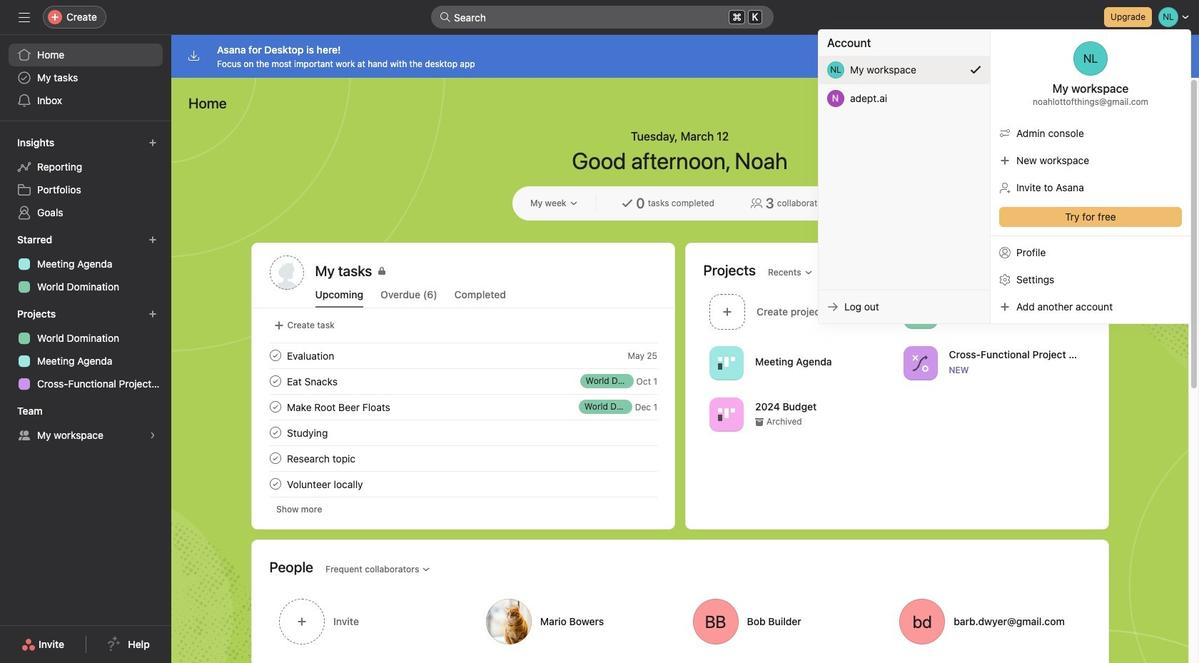 Task type: locate. For each thing, give the bounding box(es) containing it.
0 vertical spatial mark complete image
[[267, 398, 284, 415]]

mark complete image
[[267, 347, 284, 364], [267, 373, 284, 390], [267, 424, 284, 441], [267, 450, 284, 467]]

1 vertical spatial mark complete checkbox
[[267, 424, 284, 441]]

mark complete image
[[267, 398, 284, 415], [267, 475, 284, 492]]

add profile photo image
[[269, 256, 304, 290]]

2 mark complete image from the top
[[267, 475, 284, 492]]

None field
[[431, 6, 774, 29]]

1 board image from the top
[[718, 354, 735, 372]]

line_and_symbols image
[[911, 354, 929, 372]]

radio item
[[819, 56, 990, 84]]

0 vertical spatial mark complete checkbox
[[267, 347, 284, 364]]

2 mark complete image from the top
[[267, 373, 284, 390]]

starred element
[[0, 227, 171, 301]]

teams element
[[0, 398, 171, 450]]

2 mark complete checkbox from the top
[[267, 398, 284, 415]]

2 mark complete checkbox from the top
[[267, 424, 284, 441]]

0 vertical spatial board image
[[718, 354, 735, 372]]

Mark complete checkbox
[[267, 347, 284, 364], [267, 424, 284, 441], [267, 450, 284, 467]]

3 mark complete checkbox from the top
[[267, 450, 284, 467]]

board image
[[718, 354, 735, 372], [718, 406, 735, 423]]

2 vertical spatial mark complete checkbox
[[267, 450, 284, 467]]

1 vertical spatial mark complete image
[[267, 475, 284, 492]]

1 mark complete image from the top
[[267, 347, 284, 364]]

0 vertical spatial mark complete checkbox
[[267, 373, 284, 390]]

Mark complete checkbox
[[267, 373, 284, 390], [267, 398, 284, 415], [267, 475, 284, 492]]

2 vertical spatial mark complete checkbox
[[267, 475, 284, 492]]

1 mark complete checkbox from the top
[[267, 347, 284, 364]]

4 mark complete image from the top
[[267, 450, 284, 467]]

1 mark complete image from the top
[[267, 398, 284, 415]]

1 vertical spatial mark complete checkbox
[[267, 398, 284, 415]]

menu
[[819, 30, 1191, 323]]

1 vertical spatial board image
[[718, 406, 735, 423]]

3 mark complete image from the top
[[267, 424, 284, 441]]

3 mark complete checkbox from the top
[[267, 475, 284, 492]]

2 board image from the top
[[718, 406, 735, 423]]

see details, my workspace image
[[148, 431, 157, 440]]



Task type: vqa. For each thing, say whether or not it's contained in the screenshot.
See details, My workspace image
yes



Task type: describe. For each thing, give the bounding box(es) containing it.
1 mark complete checkbox from the top
[[267, 373, 284, 390]]

hide sidebar image
[[19, 11, 30, 23]]

prominent image
[[440, 11, 451, 23]]

insights element
[[0, 130, 171, 227]]

global element
[[0, 35, 171, 121]]

projects element
[[0, 301, 171, 398]]

new insights image
[[148, 138, 157, 147]]

new project or portfolio image
[[148, 310, 157, 318]]

rocket image
[[911, 303, 929, 320]]

add items to starred image
[[148, 236, 157, 244]]

Search tasks, projects, and more text field
[[431, 6, 774, 29]]



